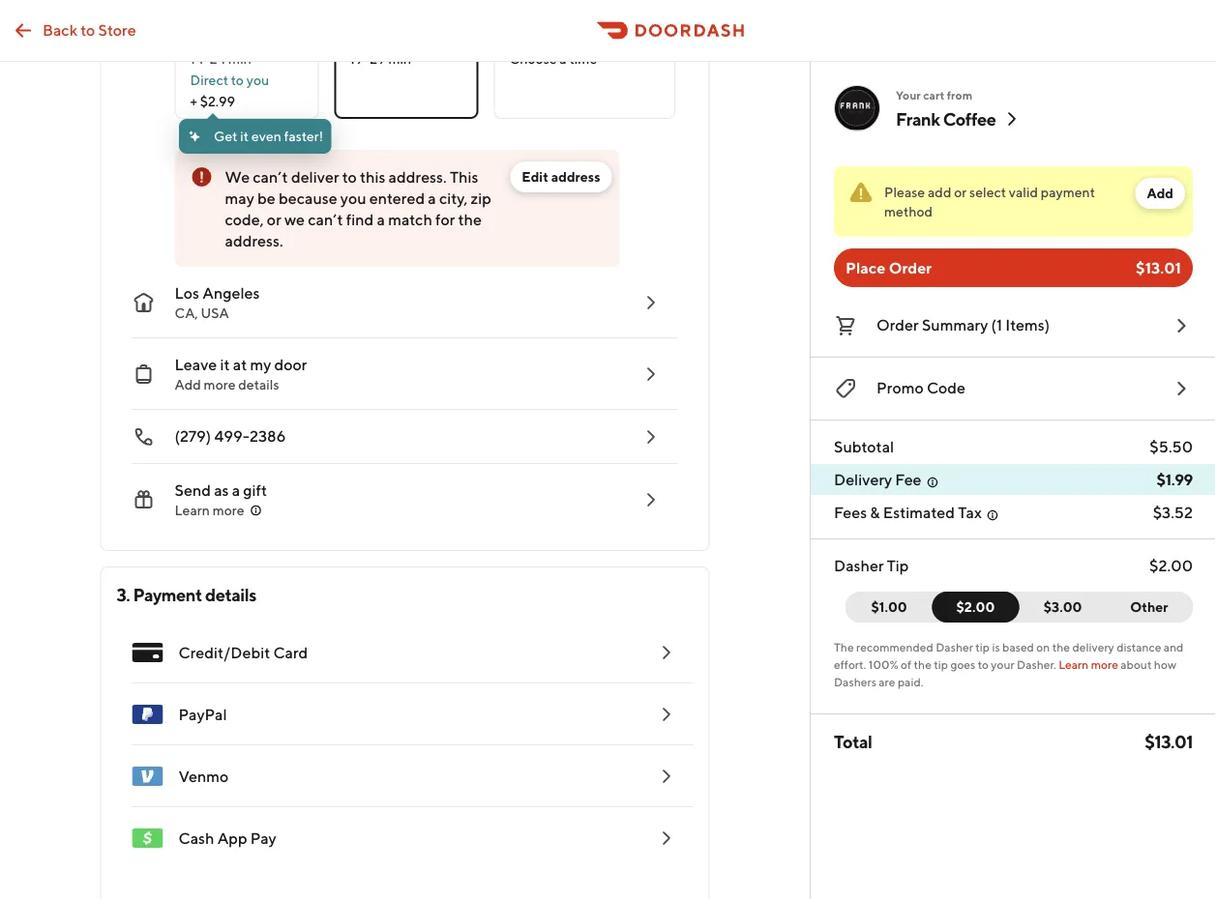 Task type: describe. For each thing, give the bounding box(es) containing it.
frank
[[896, 108, 940, 129]]

leave
[[175, 356, 217, 374]]

learn more button
[[175, 501, 264, 521]]

$2.00 button
[[932, 592, 1019, 623]]

order inside "order summary (1 items)" button
[[877, 316, 919, 334]]

as
[[214, 481, 229, 500]]

back
[[43, 20, 78, 39]]

learn more link
[[1059, 658, 1118, 672]]

delivery
[[834, 471, 892, 489]]

19–29
[[350, 51, 386, 67]]

frank coffee
[[896, 108, 996, 129]]

min for 14–24
[[228, 51, 251, 67]]

recommended
[[856, 641, 934, 654]]

you inside we can't deliver to this address. this may be because you entered a city, zip code, or we can't find a match for the address.
[[340, 189, 366, 208]]

get it even faster!
[[214, 128, 323, 144]]

address
[[551, 169, 600, 185]]

items)
[[1006, 316, 1050, 334]]

2386
[[250, 427, 286, 446]]

it for even
[[240, 128, 249, 144]]

total
[[834, 732, 872, 752]]

tax
[[958, 504, 982, 522]]

send as a gift
[[175, 481, 267, 500]]

(279) 499-2386 button
[[117, 410, 678, 464]]

card
[[273, 644, 308, 662]]

add new payment method image for cash app pay
[[655, 827, 678, 851]]

0 horizontal spatial tip
[[934, 658, 948, 672]]

the inside we can't deliver to this address. this may be because you entered a city, zip code, or we can't find a match for the address.
[[458, 210, 482, 229]]

place
[[846, 259, 886, 277]]

dashers
[[834, 675, 877, 689]]

app
[[217, 830, 247, 848]]

valid
[[1009, 184, 1038, 200]]

be
[[257, 189, 276, 208]]

(1
[[991, 316, 1003, 334]]

faster!
[[284, 128, 323, 144]]

$1.00
[[871, 599, 907, 615]]

match
[[388, 210, 432, 229]]

even
[[252, 128, 281, 144]]

and
[[1164, 641, 1184, 654]]

$3.52
[[1153, 504, 1193, 522]]

paid.
[[898, 675, 924, 689]]

1 vertical spatial $13.01
[[1145, 732, 1193, 752]]

order summary (1 items) button
[[834, 311, 1193, 342]]

learn inside button
[[175, 503, 210, 519]]

0 vertical spatial address.
[[389, 168, 447, 186]]

1 vertical spatial the
[[1052, 641, 1070, 654]]

your cart from
[[896, 88, 973, 102]]

is
[[992, 641, 1000, 654]]

status containing please add or select valid payment method
[[834, 166, 1193, 237]]

code,
[[225, 210, 264, 229]]

effort.
[[834, 658, 866, 672]]

show menu image
[[132, 638, 163, 669]]

add inside button
[[1147, 185, 1174, 201]]

a left city,
[[428, 189, 436, 208]]

deliver
[[291, 168, 339, 186]]

you inside 14–24 min direct to you + $2.99
[[246, 72, 269, 88]]

please
[[884, 184, 925, 200]]

schedule for later
[[509, 28, 637, 46]]

on
[[1037, 641, 1050, 654]]

0 horizontal spatial can't
[[253, 168, 288, 186]]

schedule for later option group
[[175, 3, 678, 119]]

goes
[[951, 658, 976, 672]]

back to store
[[43, 20, 136, 39]]

usa
[[201, 305, 229, 321]]

method
[[884, 204, 933, 220]]

none radio inside schedule for later option group
[[494, 18, 676, 119]]

of
[[901, 658, 912, 672]]

how
[[1154, 658, 1177, 672]]

$2.99
[[200, 93, 235, 109]]

$5.50
[[1150, 438, 1193, 456]]

$3.00
[[1044, 599, 1082, 615]]

14–24 min direct to you + $2.99
[[190, 51, 269, 109]]

your
[[991, 658, 1015, 672]]

or inside we can't deliver to this address. this may be because you entered a city, zip code, or we can't find a match for the address.
[[267, 210, 281, 229]]

this
[[360, 168, 386, 186]]

cash
[[179, 830, 214, 848]]

back to store button
[[0, 11, 148, 50]]

venmo
[[179, 768, 229, 786]]

promo code
[[877, 379, 966, 397]]

2 vertical spatial more
[[1091, 658, 1118, 672]]

because
[[279, 189, 337, 208]]

pay
[[250, 830, 277, 848]]

details inside the leave it at my door add more details
[[238, 377, 279, 393]]

0 vertical spatial $13.01
[[1136, 259, 1182, 277]]

cart
[[923, 88, 945, 102]]

19–29 min
[[350, 51, 411, 67]]

ca,
[[175, 305, 198, 321]]

1 vertical spatial address.
[[225, 232, 283, 250]]

1 horizontal spatial the
[[914, 658, 932, 672]]

19–29 min radio
[[334, 18, 479, 119]]

for inside we can't deliver to this address. this may be because you entered a city, zip code, or we can't find a match for the address.
[[435, 210, 455, 229]]

more inside the leave it at my door add more details
[[204, 377, 236, 393]]

14–24
[[190, 51, 226, 67]]

find
[[346, 210, 374, 229]]

choose a time
[[509, 51, 597, 67]]

about
[[1121, 658, 1152, 672]]

may
[[225, 189, 254, 208]]

tip
[[887, 557, 909, 575]]

1 vertical spatial learn more
[[1059, 658, 1118, 672]]

add new payment method image
[[655, 642, 678, 665]]

select
[[970, 184, 1006, 200]]

a inside radio
[[560, 51, 567, 67]]

to inside the recommended dasher tip is based on the delivery distance and effort. 100% of the tip goes to your dasher.
[[978, 658, 989, 672]]



Task type: locate. For each thing, give the bounding box(es) containing it.
2 vertical spatial add new payment method image
[[655, 827, 678, 851]]

more
[[204, 377, 236, 393], [213, 503, 244, 519], [1091, 658, 1118, 672]]

direct
[[190, 72, 228, 88]]

0 vertical spatial order
[[889, 259, 932, 277]]

1 vertical spatial learn
[[1059, 658, 1089, 672]]

2 vertical spatial the
[[914, 658, 932, 672]]

learn more inside learn more button
[[175, 503, 244, 519]]

distance
[[1117, 641, 1162, 654]]

0 horizontal spatial for
[[435, 210, 455, 229]]

we can't deliver to this address. this may be because you entered a city, zip code, or we can't find a match for the address.
[[225, 168, 491, 250]]

learn more down delivery at bottom right
[[1059, 658, 1118, 672]]

1 horizontal spatial $2.00
[[1150, 557, 1193, 575]]

add new payment method image for paypal
[[655, 703, 678, 727]]

0 horizontal spatial learn
[[175, 503, 210, 519]]

1 vertical spatial or
[[267, 210, 281, 229]]

add button
[[1135, 178, 1185, 209]]

door
[[274, 356, 307, 374]]

address. up entered
[[389, 168, 447, 186]]

paypal
[[179, 706, 227, 724]]

can't up be
[[253, 168, 288, 186]]

my
[[250, 356, 271, 374]]

0 horizontal spatial min
[[228, 51, 251, 67]]

fee
[[895, 471, 922, 489]]

the recommended dasher tip is based on the delivery distance and effort. 100% of the tip goes to your dasher.
[[834, 641, 1184, 672]]

fees
[[834, 504, 867, 522]]

1 add new payment method image from the top
[[655, 703, 678, 727]]

0 horizontal spatial you
[[246, 72, 269, 88]]

0 vertical spatial or
[[954, 184, 967, 200]]

to inside button
[[81, 20, 95, 39]]

1 vertical spatial can't
[[308, 210, 343, 229]]

for
[[580, 28, 601, 46], [435, 210, 455, 229]]

it
[[240, 128, 249, 144], [220, 356, 230, 374]]

to inside we can't deliver to this address. this may be because you entered a city, zip code, or we can't find a match for the address.
[[342, 168, 357, 186]]

0 vertical spatial add new payment method image
[[655, 703, 678, 727]]

the down zip
[[458, 210, 482, 229]]

status
[[834, 166, 1193, 237]]

credit/debit
[[179, 644, 270, 662]]

to left your
[[978, 658, 989, 672]]

1 horizontal spatial address.
[[389, 168, 447, 186]]

0 vertical spatial for
[[580, 28, 601, 46]]

min right 14–24
[[228, 51, 251, 67]]

you right direct
[[246, 72, 269, 88]]

address.
[[389, 168, 447, 186], [225, 232, 283, 250]]

$2.00 up other
[[1150, 557, 1193, 575]]

none radio containing schedule for later
[[494, 18, 676, 119]]

(279) 499-2386
[[175, 427, 286, 446]]

1 vertical spatial details
[[205, 584, 256, 605]]

$1.99
[[1157, 471, 1193, 489]]

learn down delivery at bottom right
[[1059, 658, 1089, 672]]

dasher left tip
[[834, 557, 884, 575]]

credit/debit card
[[179, 644, 308, 662]]

the right 'on'
[[1052, 641, 1070, 654]]

0 horizontal spatial it
[[220, 356, 230, 374]]

learn more down send as a gift
[[175, 503, 244, 519]]

for up time
[[580, 28, 601, 46]]

0 vertical spatial learn
[[175, 503, 210, 519]]

$3.00 button
[[1008, 592, 1107, 623]]

none radio containing 14–24 min
[[175, 18, 319, 119]]

$13.01 down how
[[1145, 732, 1193, 752]]

los angeles ca,  usa
[[175, 284, 260, 321]]

0 vertical spatial details
[[238, 377, 279, 393]]

it left the at
[[220, 356, 230, 374]]

0 vertical spatial tip
[[976, 641, 990, 654]]

100%
[[869, 658, 899, 672]]

1 vertical spatial $2.00
[[956, 599, 995, 615]]

tip left goes
[[934, 658, 948, 672]]

edit address
[[522, 169, 600, 185]]

0 vertical spatial dasher
[[834, 557, 884, 575]]

(279)
[[175, 427, 211, 446]]

+
[[190, 93, 197, 109]]

Other button
[[1106, 592, 1193, 623]]

0 vertical spatial the
[[458, 210, 482, 229]]

send
[[175, 481, 211, 500]]

address. down "code,"
[[225, 232, 283, 250]]

schedule
[[509, 28, 577, 46]]

1 horizontal spatial for
[[580, 28, 601, 46]]

menu containing credit/debit card
[[117, 622, 693, 870]]

for down city,
[[435, 210, 455, 229]]

1 vertical spatial order
[[877, 316, 919, 334]]

1 horizontal spatial it
[[240, 128, 249, 144]]

1 vertical spatial more
[[213, 503, 244, 519]]

add down leave
[[175, 377, 201, 393]]

place order
[[846, 259, 932, 277]]

choose
[[509, 51, 557, 67]]

2 add new payment method image from the top
[[655, 765, 678, 789]]

details down my in the left of the page
[[238, 377, 279, 393]]

it for at
[[220, 356, 230, 374]]

can't down because
[[308, 210, 343, 229]]

please add or select valid payment method
[[884, 184, 1095, 220]]

1 horizontal spatial you
[[340, 189, 366, 208]]

frank coffee button
[[896, 107, 1023, 131]]

0 horizontal spatial or
[[267, 210, 281, 229]]

based
[[1003, 641, 1034, 654]]

3. payment details
[[117, 584, 256, 605]]

1 horizontal spatial dasher
[[936, 641, 973, 654]]

about how dashers are paid.
[[834, 658, 1177, 689]]

to right back in the top left of the page
[[81, 20, 95, 39]]

cash app pay
[[179, 830, 277, 848]]

learn down send
[[175, 503, 210, 519]]

more inside button
[[213, 503, 244, 519]]

min inside 14–24 min direct to you + $2.99
[[228, 51, 251, 67]]

promo
[[877, 379, 924, 397]]

a left time
[[560, 51, 567, 67]]

min for 19–29
[[388, 51, 411, 67]]

dasher inside the recommended dasher tip is based on the delivery distance and effort. 100% of the tip goes to your dasher.
[[936, 641, 973, 654]]

or right add
[[954, 184, 967, 200]]

a right as
[[232, 481, 240, 500]]

time
[[569, 51, 597, 67]]

angeles
[[202, 284, 260, 302]]

add inside the leave it at my door add more details
[[175, 377, 201, 393]]

dasher
[[834, 557, 884, 575], [936, 641, 973, 654]]

dasher up goes
[[936, 641, 973, 654]]

details up credit/debit
[[205, 584, 256, 605]]

0 horizontal spatial learn more
[[175, 503, 244, 519]]

None radio
[[175, 18, 319, 119]]

None radio
[[494, 18, 676, 119]]

1 horizontal spatial can't
[[308, 210, 343, 229]]

or left we
[[267, 210, 281, 229]]

for inside radio
[[580, 28, 601, 46]]

at
[[233, 356, 247, 374]]

your
[[896, 88, 921, 102]]

0 vertical spatial it
[[240, 128, 249, 144]]

1 vertical spatial add new payment method image
[[655, 765, 678, 789]]

add right payment at the top right of page
[[1147, 185, 1174, 201]]

learn
[[175, 503, 210, 519], [1059, 658, 1089, 672]]

0 vertical spatial add
[[1147, 185, 1174, 201]]

2 horizontal spatial the
[[1052, 641, 1070, 654]]

summary
[[922, 316, 988, 334]]

can't
[[253, 168, 288, 186], [308, 210, 343, 229]]

tip left is
[[976, 641, 990, 654]]

more down as
[[213, 503, 244, 519]]

edit address button
[[510, 162, 612, 193]]

details
[[238, 377, 279, 393], [205, 584, 256, 605]]

or
[[954, 184, 967, 200], [267, 210, 281, 229]]

0 horizontal spatial dasher
[[834, 557, 884, 575]]

coffee
[[943, 108, 996, 129]]

a right find
[[377, 210, 385, 229]]

we
[[225, 168, 250, 186]]

to left this
[[342, 168, 357, 186]]

0 vertical spatial you
[[246, 72, 269, 88]]

$2.00 up is
[[956, 599, 995, 615]]

1 horizontal spatial min
[[388, 51, 411, 67]]

1 min from the left
[[228, 51, 251, 67]]

dasher tip
[[834, 557, 909, 575]]

1 vertical spatial add
[[175, 377, 201, 393]]

get it even faster! tooltip
[[179, 113, 331, 154]]

order left summary at top right
[[877, 316, 919, 334]]

add new payment method image
[[655, 703, 678, 727], [655, 765, 678, 789], [655, 827, 678, 851]]

it right get
[[240, 128, 249, 144]]

0 horizontal spatial the
[[458, 210, 482, 229]]

2 min from the left
[[388, 51, 411, 67]]

menu
[[117, 622, 693, 870]]

other
[[1130, 599, 1168, 615]]

code
[[927, 379, 966, 397]]

gift
[[243, 481, 267, 500]]

more down the at
[[204, 377, 236, 393]]

it inside tooltip
[[240, 128, 249, 144]]

0 vertical spatial more
[[204, 377, 236, 393]]

add new payment method image for venmo
[[655, 765, 678, 789]]

1 vertical spatial tip
[[934, 658, 948, 672]]

or inside please add or select valid payment method
[[954, 184, 967, 200]]

you up find
[[340, 189, 366, 208]]

1 vertical spatial dasher
[[936, 641, 973, 654]]

fees & estimated
[[834, 504, 955, 522]]

tip amount option group
[[846, 592, 1193, 623]]

edit
[[522, 169, 549, 185]]

more down delivery at bottom right
[[1091, 658, 1118, 672]]

1 vertical spatial it
[[220, 356, 230, 374]]

the right of
[[914, 658, 932, 672]]

order right place
[[889, 259, 932, 277]]

1 vertical spatial for
[[435, 210, 455, 229]]

3 add new payment method image from the top
[[655, 827, 678, 851]]

we can't deliver to this address. this may be because you entered a city, zip code, or we can't find a match for the address. status
[[175, 150, 620, 267]]

order summary (1 items)
[[877, 316, 1050, 334]]

1 horizontal spatial add
[[1147, 185, 1174, 201]]

promo code button
[[834, 374, 1193, 404]]

1 vertical spatial you
[[340, 189, 366, 208]]

this
[[450, 168, 478, 186]]

&
[[870, 504, 880, 522]]

it inside the leave it at my door add more details
[[220, 356, 230, 374]]

1 horizontal spatial learn
[[1059, 658, 1089, 672]]

$2.00 inside button
[[956, 599, 995, 615]]

1 horizontal spatial learn more
[[1059, 658, 1118, 672]]

store
[[98, 20, 136, 39]]

los
[[175, 284, 199, 302]]

to right direct
[[231, 72, 244, 88]]

leave it at my door add more details
[[175, 356, 307, 393]]

you
[[246, 72, 269, 88], [340, 189, 366, 208]]

0 horizontal spatial $2.00
[[956, 599, 995, 615]]

zip
[[471, 189, 491, 208]]

delivery
[[1073, 641, 1114, 654]]

$1.00 button
[[846, 592, 945, 623]]

get
[[214, 128, 238, 144]]

$13.01 down add button
[[1136, 259, 1182, 277]]

0 vertical spatial $2.00
[[1150, 557, 1193, 575]]

1 horizontal spatial or
[[954, 184, 967, 200]]

min inside 19–29 min option
[[388, 51, 411, 67]]

0 vertical spatial learn more
[[175, 503, 244, 519]]

we
[[284, 210, 305, 229]]

0 horizontal spatial add
[[175, 377, 201, 393]]

0 horizontal spatial address.
[[225, 232, 283, 250]]

1 horizontal spatial tip
[[976, 641, 990, 654]]

city,
[[439, 189, 468, 208]]

0 vertical spatial can't
[[253, 168, 288, 186]]

min right 19–29
[[388, 51, 411, 67]]

to inside 14–24 min direct to you + $2.99
[[231, 72, 244, 88]]



Task type: vqa. For each thing, say whether or not it's contained in the screenshot.
Fee
yes



